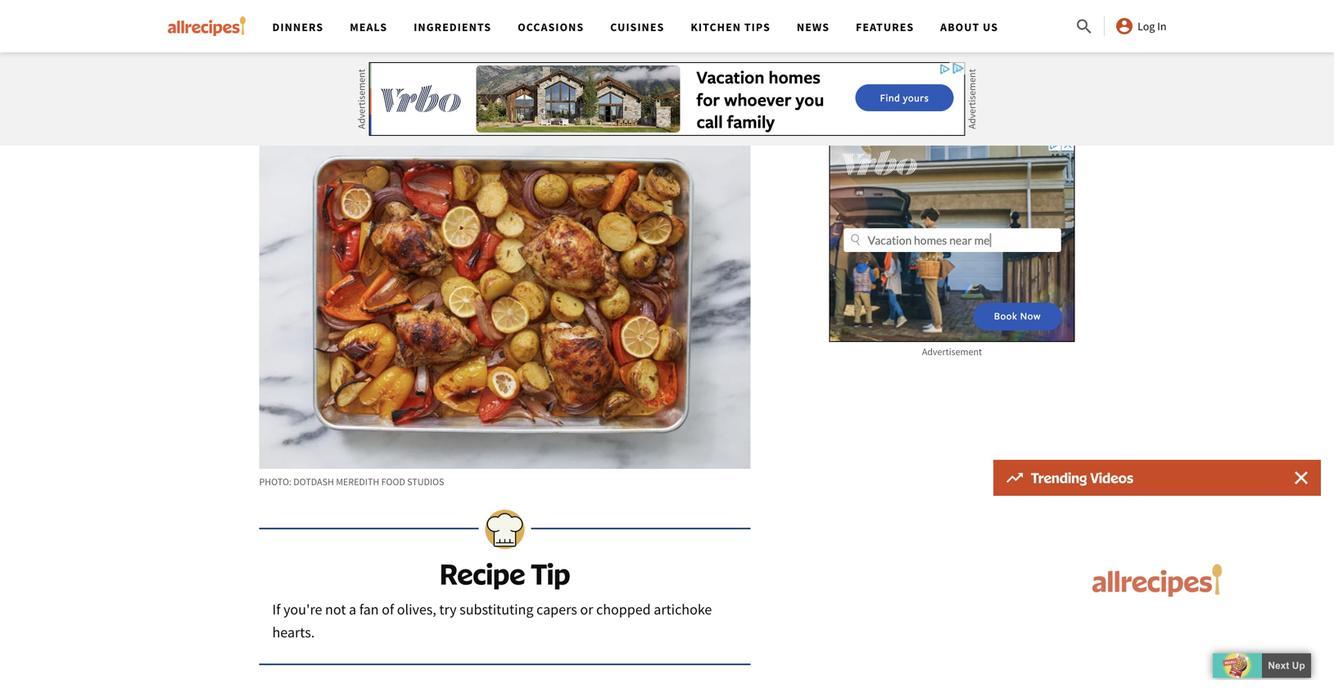 Task type: describe. For each thing, give the bounding box(es) containing it.
kitchen
[[691, 20, 742, 34]]

cuisines
[[611, 20, 665, 34]]

us
[[983, 20, 999, 34]]

about
[[941, 20, 980, 34]]

recipe tip
[[440, 557, 571, 592]]

from
[[594, 44, 623, 62]]

of
[[382, 601, 394, 620]]

next up
[[1269, 661, 1306, 672]]

top
[[686, 44, 707, 62]]

news link
[[797, 20, 830, 34]]

2 oven from the left
[[626, 44, 656, 62]]

trending videos
[[1032, 469, 1134, 487]]

0 vertical spatial and
[[659, 44, 683, 62]]

news
[[797, 20, 830, 34]]

occasions link
[[518, 20, 584, 34]]

dotdash
[[294, 476, 334, 489]]

bake
[[259, 44, 290, 62]]

meals
[[350, 20, 388, 34]]

log in
[[1138, 19, 1167, 34]]

next
[[1269, 661, 1290, 672]]

trending
[[1032, 469, 1088, 487]]

about
[[427, 44, 463, 62]]

capers
[[537, 601, 577, 620]]

kitchen tips
[[691, 20, 771, 34]]

trending image
[[1007, 474, 1023, 483]]

hearts.
[[272, 624, 315, 643]]

tips
[[745, 20, 771, 34]]

remove
[[541, 44, 591, 62]]

a
[[349, 601, 356, 620]]

meals link
[[350, 20, 388, 34]]

home image
[[168, 16, 246, 36]]

try
[[439, 601, 457, 620]]

log
[[1138, 19, 1156, 34]]

not
[[325, 601, 346, 620]]

food
[[381, 476, 405, 489]]

dotdash meredith food studios
[[294, 476, 444, 489]]

videos
[[1091, 469, 1134, 487]]

40
[[466, 44, 481, 62]]

features link
[[856, 20, 915, 34]]

dinners
[[272, 20, 324, 34]]

feta,
[[259, 67, 286, 85]]

1 oven from the left
[[373, 44, 404, 62]]

chopped
[[596, 601, 651, 620]]

minutes.
[[484, 44, 538, 62]]



Task type: vqa. For each thing, say whether or not it's contained in the screenshot.
first chevron_right icon from the right
no



Task type: locate. For each thing, give the bounding box(es) containing it.
about us
[[941, 20, 999, 34]]

parsley,
[[289, 67, 337, 85]]

up
[[1293, 661, 1306, 672]]

if
[[272, 601, 281, 620]]

oven up olives.
[[373, 44, 404, 62]]

and left top
[[659, 44, 683, 62]]

mediterranean chicken sheet pan dinner fresh out of the oven. image
[[259, 101, 751, 470]]

1 horizontal spatial oven
[[626, 44, 656, 62]]

navigation
[[259, 0, 1075, 52]]

1 vertical spatial advertisement region
[[830, 138, 1075, 342]]

or
[[580, 601, 594, 620]]

with
[[710, 44, 737, 62]]

0 horizontal spatial and
[[340, 67, 364, 85]]

ingredients link
[[414, 20, 492, 34]]

recipe
[[440, 557, 525, 592]]

artichoke
[[654, 601, 712, 620]]

account image
[[1115, 16, 1135, 36]]

you're
[[284, 601, 322, 620]]

and
[[659, 44, 683, 62], [340, 67, 364, 85]]

in
[[1158, 19, 1167, 34]]

oven down cuisines
[[626, 44, 656, 62]]

olives.
[[367, 67, 406, 85]]

oven
[[373, 44, 404, 62], [626, 44, 656, 62]]

meredith
[[336, 476, 380, 489]]

about us link
[[941, 20, 999, 34]]

and down preheated
[[340, 67, 364, 85]]

substituting
[[460, 601, 534, 620]]

search image
[[1075, 17, 1095, 37]]

dinners link
[[272, 20, 324, 34]]

close image
[[1295, 472, 1308, 485]]

fan
[[359, 601, 379, 620]]

0 vertical spatial advertisement region
[[369, 62, 966, 136]]

bake in preheated oven for about 40 minutes. remove from oven and top with feta, parsley, and olives.
[[259, 44, 737, 85]]

preheated
[[307, 44, 370, 62]]

for
[[407, 44, 424, 62]]

video player application
[[994, 497, 1322, 681]]

1 horizontal spatial and
[[659, 44, 683, 62]]

log in link
[[1115, 16, 1167, 36]]

kitchen tips link
[[691, 20, 771, 34]]

features
[[856, 20, 915, 34]]

0 horizontal spatial oven
[[373, 44, 404, 62]]

navigation containing dinners
[[259, 0, 1075, 52]]

cuisines link
[[611, 20, 665, 34]]

olives,
[[397, 601, 437, 620]]

advertisement region
[[369, 62, 966, 136], [830, 138, 1075, 342]]

if you're not a fan of olives, try substituting capers or chopped artichoke hearts.
[[272, 601, 712, 643]]

1 vertical spatial and
[[340, 67, 364, 85]]

occasions
[[518, 20, 584, 34]]

studios
[[407, 476, 444, 489]]

in
[[293, 44, 304, 62]]

tip
[[531, 557, 571, 592]]

ingredients
[[414, 20, 492, 34]]



